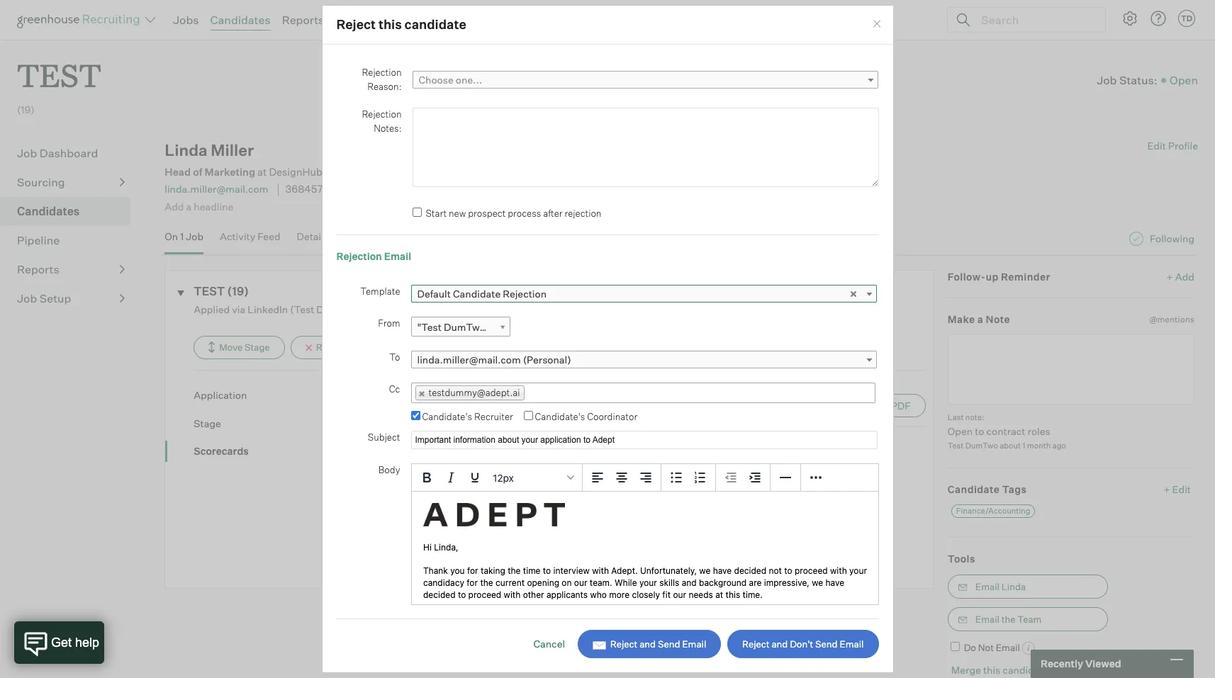 Task type: locate. For each thing, give the bounding box(es) containing it.
0 horizontal spatial candidate's
[[422, 411, 473, 423]]

1 vertical spatial (19)
[[227, 284, 249, 298]]

0 horizontal spatial linda.miller@mail.com
[[165, 183, 268, 195]]

0 horizontal spatial linda
[[165, 141, 208, 160]]

1 horizontal spatial and
[[772, 639, 788, 651]]

1 horizontal spatial this
[[984, 665, 1001, 677]]

start new prospect process after rejection
[[426, 208, 602, 219]]

1 horizontal spatial test
[[194, 284, 225, 298]]

1 vertical spatial +
[[1164, 483, 1171, 496]]

Subject text field
[[411, 431, 878, 450]]

activity feed link
[[220, 231, 281, 251]]

1 horizontal spatial candidate
[[1003, 665, 1049, 677]]

candidate
[[405, 17, 467, 32], [1003, 665, 1049, 677]]

1 vertical spatial open
[[948, 426, 973, 438]]

1 horizontal spatial linkedin
[[345, 231, 386, 243]]

jobs link
[[173, 13, 199, 27]]

submitted
[[355, 435, 399, 446]]

0 vertical spatial new
[[449, 208, 466, 219]]

2 horizontal spatial a
[[978, 314, 984, 326]]

linda.miller@mail.com for linda.miller@mail.com (personal)
[[417, 354, 521, 366]]

send inside 'link'
[[816, 639, 838, 651]]

candidate up choose at the top left of the page
[[405, 17, 467, 32]]

1 candidate's from the left
[[422, 411, 473, 423]]

1 right the about
[[1023, 441, 1026, 451]]

candidate's recruiter
[[422, 411, 513, 423]]

Candidate's Recruiter checkbox
[[411, 411, 420, 420]]

1 toolbar from the left
[[583, 465, 661, 492]]

1 vertical spatial edit
[[1173, 483, 1192, 496]]

0 vertical spatial no
[[477, 183, 490, 196]]

rejection
[[362, 67, 402, 78], [362, 109, 402, 120], [337, 251, 382, 263], [503, 288, 547, 300]]

12px toolbar
[[412, 465, 583, 492]]

linkedin right via
[[248, 304, 288, 316]]

job setup link
[[17, 290, 125, 307]]

(19) up via
[[227, 284, 249, 298]]

linda inside button
[[1002, 581, 1027, 593]]

0 horizontal spatial (19)
[[17, 104, 35, 116]]

1 vertical spatial reports link
[[17, 261, 125, 278]]

a right the submit
[[398, 460, 403, 472]]

0 horizontal spatial candidates
[[17, 204, 80, 219]]

0 horizontal spatial and
[[640, 639, 656, 651]]

open
[[1170, 73, 1199, 87], [948, 426, 973, 438]]

rejection inside the default candidate rejection link
[[503, 288, 547, 300]]

0 vertical spatial add
[[435, 13, 457, 27]]

candidates down sourcing
[[17, 204, 80, 219]]

1 horizontal spatial open
[[1170, 73, 1199, 87]]

a left the note
[[978, 314, 984, 326]]

1 vertical spatial no
[[340, 435, 353, 446]]

0 horizontal spatial a
[[186, 201, 192, 213]]

0 horizontal spatial send
[[658, 639, 681, 651]]

a
[[186, 201, 192, 213], [978, 314, 984, 326], [398, 460, 403, 472]]

0 vertical spatial this
[[379, 17, 402, 32]]

marketing
[[205, 166, 255, 179]]

team
[[1018, 614, 1042, 625]]

linkedin
[[345, 231, 386, 243], [248, 304, 288, 316]]

candidate's for candidate's coordinator
[[535, 411, 585, 423]]

tags
[[1003, 483, 1027, 496]]

0 vertical spatial linkedin
[[345, 231, 386, 243]]

linda
[[165, 141, 208, 160], [1002, 581, 1027, 593]]

candidates link up the pipeline link
[[17, 203, 125, 220]]

0 horizontal spatial new
[[405, 460, 424, 472]]

email inside button
[[976, 581, 1000, 593]]

candidates right jobs link on the top left of page
[[210, 13, 271, 27]]

0 horizontal spatial open
[[948, 426, 973, 438]]

12px button
[[487, 466, 579, 490]]

0 horizontal spatial reports link
[[17, 261, 125, 278]]

email
[[384, 251, 411, 263], [976, 581, 1000, 593], [976, 614, 1000, 625], [683, 639, 707, 651], [840, 639, 864, 651], [996, 642, 1021, 654]]

new inside reject this candidate dialog
[[449, 208, 466, 219]]

candidates link right jobs link on the top left of page
[[210, 13, 271, 27]]

email linda
[[976, 581, 1027, 593]]

reject for reject
[[316, 342, 344, 353]]

0 vertical spatial candidate
[[405, 17, 467, 32]]

0 horizontal spatial candidates link
[[17, 203, 125, 220]]

test for test (19)
[[194, 284, 225, 298]]

this up 'rejection reason:'
[[379, 17, 402, 32]]

linda.miller@mail.com up testdummy@adept.ai
[[417, 354, 521, 366]]

0 vertical spatial +
[[1167, 271, 1174, 283]]

1
[[180, 231, 184, 243], [1023, 441, 1026, 451]]

candidate's coordinator
[[535, 411, 638, 423]]

add inside popup button
[[435, 13, 457, 27]]

0 vertical spatial linda
[[165, 141, 208, 160]]

candidate tags
[[948, 483, 1027, 496]]

export as pdf
[[845, 400, 911, 412]]

reminder
[[1002, 271, 1051, 283]]

linda.miller@mail.com up headline
[[165, 183, 268, 195]]

add down the following link
[[1176, 271, 1195, 283]]

reports left integrations link
[[282, 13, 324, 27]]

test down "greenhouse recruiting" image
[[17, 54, 101, 96]]

candidate inside dialog
[[405, 17, 467, 32]]

candidate up finance/accounting
[[948, 483, 1000, 496]]

rejection up reason:
[[362, 67, 402, 78]]

to
[[390, 352, 400, 363]]

reports link left integrations link
[[282, 13, 324, 27]]

1 vertical spatial this
[[984, 665, 1001, 677]]

+ edit
[[1164, 483, 1192, 496]]

submit a new scorecard link
[[362, 459, 926, 473]]

note
[[986, 314, 1011, 326]]

choose
[[419, 74, 454, 86]]

Do Not Email checkbox
[[951, 642, 960, 652]]

1 and from the left
[[640, 639, 656, 651]]

(19) down test link
[[17, 104, 35, 116]]

no
[[477, 183, 490, 196], [340, 435, 353, 446]]

recently
[[1041, 658, 1084, 671]]

greenhouse recruiting image
[[17, 11, 145, 28]]

job for job status:
[[1097, 73, 1118, 87]]

reject button
[[291, 336, 358, 360]]

1 horizontal spatial a
[[398, 460, 403, 472]]

not
[[979, 642, 994, 654]]

roles
[[1028, 426, 1051, 438]]

edit profile link
[[1148, 140, 1199, 152]]

dumtwo
[[966, 441, 999, 451]]

rejection email
[[337, 251, 411, 263]]

candidate down "do not email"
[[1003, 665, 1049, 677]]

head
[[165, 166, 191, 179]]

no resume provided
[[477, 183, 576, 196]]

2 and from the left
[[772, 639, 788, 651]]

Search text field
[[978, 10, 1093, 30]]

0 horizontal spatial reports
[[17, 263, 59, 277]]

test for test
[[17, 54, 101, 96]]

1 vertical spatial a
[[978, 314, 984, 326]]

job
[[1097, 73, 1118, 87], [17, 146, 37, 160], [186, 231, 204, 243], [17, 292, 37, 306]]

stage right move
[[245, 342, 270, 353]]

add for add a headline
[[165, 201, 184, 213]]

job left the setup
[[17, 292, 37, 306]]

0 horizontal spatial stage
[[194, 418, 221, 430]]

about
[[1000, 441, 1021, 451]]

rejection for email
[[337, 251, 382, 263]]

1 horizontal spatial candidates
[[210, 13, 271, 27]]

1 vertical spatial candidates link
[[17, 203, 125, 220]]

stage
[[245, 342, 270, 353], [194, 418, 221, 430]]

toolbar
[[583, 465, 661, 492], [661, 465, 716, 492], [716, 465, 771, 492]]

reports down pipeline
[[17, 263, 59, 277]]

email the team button
[[948, 608, 1109, 632]]

0 horizontal spatial edit
[[1148, 140, 1167, 152]]

on 1 job link
[[165, 231, 204, 251]]

add button
[[417, 7, 492, 33]]

merge
[[952, 665, 982, 677]]

job up sourcing
[[17, 146, 37, 160]]

open right status:
[[1170, 73, 1199, 87]]

linda.miller@mail.com (personal) link
[[411, 351, 877, 369]]

job left status:
[[1097, 73, 1118, 87]]

1 horizontal spatial 1
[[1023, 441, 1026, 451]]

this inside dialog
[[379, 17, 402, 32]]

2 send from the left
[[816, 639, 838, 651]]

rejection for notes:
[[362, 109, 402, 120]]

reject for reject this candidate
[[337, 17, 376, 32]]

contract
[[987, 426, 1026, 438]]

configure image
[[1122, 10, 1139, 27]]

a for make
[[978, 314, 984, 326]]

add up on
[[165, 201, 184, 213]]

12px group
[[412, 465, 879, 492]]

cancel link
[[534, 639, 565, 651]]

don't
[[790, 639, 814, 651]]

(19)
[[17, 104, 35, 116], [227, 284, 249, 298]]

linda up head
[[165, 141, 208, 160]]

open down last
[[948, 426, 973, 438]]

1 vertical spatial linda.miller@mail.com
[[417, 354, 521, 366]]

new right body
[[405, 460, 424, 472]]

rejection up template
[[337, 251, 382, 263]]

1 right on
[[180, 231, 184, 243]]

2 horizontal spatial add
[[1176, 271, 1195, 283]]

reject and send email link
[[578, 631, 722, 659]]

1 horizontal spatial candidate
[[948, 483, 1000, 496]]

+ add
[[1167, 271, 1195, 283]]

linda.miller@mail.com inside linda.miller@mail.com (personal) link
[[417, 354, 521, 366]]

move
[[219, 342, 243, 353]]

candidate for reject this candidate
[[405, 17, 467, 32]]

1 vertical spatial reports
[[17, 263, 59, 277]]

add up choose one...
[[435, 13, 457, 27]]

email inside 'link'
[[840, 639, 864, 651]]

stage inside 'button'
[[245, 342, 270, 353]]

rejection for reason:
[[362, 67, 402, 78]]

reject for reject and don't send email
[[743, 639, 770, 651]]

1 horizontal spatial edit
[[1173, 483, 1192, 496]]

new right start
[[449, 208, 466, 219]]

0 vertical spatial test
[[17, 54, 101, 96]]

0 horizontal spatial add
[[165, 201, 184, 213]]

make a note
[[948, 314, 1011, 326]]

1 horizontal spatial add
[[435, 13, 457, 27]]

do
[[964, 642, 977, 654]]

following
[[1151, 233, 1195, 245]]

no left submitted
[[340, 435, 353, 446]]

0 vertical spatial linda.miller@mail.com
[[165, 183, 268, 195]]

stage down 'application'
[[194, 418, 221, 430]]

do not email
[[964, 642, 1021, 654]]

None text field
[[412, 108, 879, 187], [948, 334, 1195, 405], [412, 108, 879, 187], [948, 334, 1195, 405]]

rejection notes:
[[362, 109, 402, 134]]

0 horizontal spatial this
[[379, 17, 402, 32]]

stage link
[[194, 417, 340, 431]]

test up the applied
[[194, 284, 225, 298]]

no up prospect
[[477, 183, 490, 196]]

2 vertical spatial a
[[398, 460, 403, 472]]

and inside 'link'
[[772, 639, 788, 651]]

default
[[417, 288, 451, 300]]

linda inside the linda miller head of marketing at designhub
[[165, 141, 208, 160]]

1 vertical spatial linkedin
[[248, 304, 288, 316]]

candidate for merge this candidate
[[1003, 665, 1049, 677]]

merge this candidate
[[952, 665, 1049, 677]]

reject inside button
[[316, 342, 344, 353]]

activity feed
[[220, 231, 281, 243]]

1 vertical spatial stage
[[194, 418, 221, 430]]

1 horizontal spatial send
[[816, 639, 838, 651]]

and
[[640, 639, 656, 651], [772, 639, 788, 651]]

1 horizontal spatial no
[[477, 183, 490, 196]]

1 vertical spatial 1
[[1023, 441, 1026, 451]]

rejection up (personal)
[[503, 288, 547, 300]]

candidate's right candidate's coordinator 'option'
[[535, 411, 585, 423]]

0 vertical spatial reports link
[[282, 13, 324, 27]]

1 horizontal spatial new
[[449, 208, 466, 219]]

candidate
[[453, 288, 501, 300], [948, 483, 1000, 496]]

candidates link
[[210, 13, 271, 27], [17, 203, 125, 220]]

1 inside last note: open to contract roles test dumtwo               about 1 month               ago
[[1023, 441, 1026, 451]]

0 horizontal spatial candidate
[[453, 288, 501, 300]]

recommendations
[[382, 399, 486, 413]]

job for job setup
[[17, 292, 37, 306]]

send
[[658, 639, 681, 651], [816, 639, 838, 651]]

1 horizontal spatial reports
[[282, 13, 324, 27]]

1 vertical spatial new
[[405, 460, 424, 472]]

reject this candidate
[[337, 17, 467, 32]]

feed
[[258, 231, 281, 243]]

add for add
[[435, 13, 457, 27]]

1 vertical spatial test
[[194, 284, 225, 298]]

0 vertical spatial 1
[[180, 231, 184, 243]]

1 horizontal spatial linda.miller@mail.com
[[417, 354, 521, 366]]

0 vertical spatial candidate
[[453, 288, 501, 300]]

1 horizontal spatial candidates link
[[210, 13, 271, 27]]

reject inside 'link'
[[743, 639, 770, 651]]

0 horizontal spatial 1
[[180, 231, 184, 243]]

linda up the
[[1002, 581, 1027, 593]]

this down "do not email"
[[984, 665, 1001, 677]]

1 horizontal spatial candidate's
[[535, 411, 585, 423]]

candidate right default
[[453, 288, 501, 300]]

a left headline
[[186, 201, 192, 213]]

start
[[426, 208, 447, 219]]

(personal)
[[523, 354, 572, 366]]

1 vertical spatial add
[[165, 201, 184, 213]]

1 vertical spatial linda
[[1002, 581, 1027, 593]]

Candidate's Coordinator checkbox
[[524, 411, 533, 420]]

job for job dashboard
[[17, 146, 37, 160]]

0 horizontal spatial no
[[340, 435, 353, 446]]

no for no resume provided
[[477, 183, 490, 196]]

reports link up the job setup link
[[17, 261, 125, 278]]

1 horizontal spatial (19)
[[227, 284, 249, 298]]

0 horizontal spatial test
[[17, 54, 101, 96]]

0 vertical spatial a
[[186, 201, 192, 213]]

1 horizontal spatial linda
[[1002, 581, 1027, 593]]

1 horizontal spatial stage
[[245, 342, 270, 353]]

close image
[[871, 18, 883, 29]]

linkedin up rejection email
[[345, 231, 386, 243]]

rejection up notes:
[[362, 109, 402, 120]]

Start new prospect process after rejection checkbox
[[412, 208, 422, 217]]

move stage button
[[194, 336, 285, 360]]

2 candidate's from the left
[[535, 411, 585, 423]]

3 toolbar from the left
[[716, 465, 771, 492]]

candidate's right candidate's recruiter option
[[422, 411, 473, 423]]

0 vertical spatial candidates link
[[210, 13, 271, 27]]

1 vertical spatial candidate
[[1003, 665, 1049, 677]]

resume
[[493, 183, 531, 196]]

0 vertical spatial stage
[[245, 342, 270, 353]]

0 horizontal spatial candidate
[[405, 17, 467, 32]]



Task type: vqa. For each thing, say whether or not it's contained in the screenshot.
Run
no



Task type: describe. For each thing, give the bounding box(es) containing it.
utc
[[439, 183, 460, 196]]

application
[[194, 389, 247, 402]]

pipeline link
[[17, 232, 125, 249]]

candidate's for candidate's recruiter
[[422, 411, 473, 423]]

default candidate rejection link
[[411, 285, 877, 303]]

candidate inside dialog
[[453, 288, 501, 300]]

notes:
[[374, 123, 402, 134]]

to
[[975, 426, 985, 438]]

application link
[[194, 389, 340, 403]]

0 horizontal spatial linkedin
[[248, 304, 288, 316]]

0 vertical spatial open
[[1170, 73, 1199, 87]]

scorecards
[[194, 446, 249, 458]]

1 vertical spatial candidate
[[948, 483, 1000, 496]]

process
[[508, 208, 541, 219]]

(gmt+00:00) utc
[[367, 183, 460, 196]]

coordinator
[[587, 411, 638, 423]]

a for submit
[[398, 460, 403, 472]]

and for send
[[640, 639, 656, 651]]

reject this candidate dialog
[[322, 5, 894, 679]]

last note: open to contract roles test dumtwo               about 1 month               ago
[[948, 413, 1067, 451]]

overall recommendations
[[340, 399, 486, 413]]

designhub
[[269, 166, 323, 179]]

0 vertical spatial reports
[[282, 13, 324, 27]]

linda.miller@mail.com for linda.miller@mail.com link
[[165, 183, 268, 195]]

test (19)
[[194, 284, 249, 298]]

+ for + edit
[[1164, 483, 1171, 496]]

export as pdf link
[[819, 394, 926, 418]]

merge this candidate link
[[952, 665, 1049, 677]]

choose one...
[[419, 74, 482, 86]]

linkedin link
[[345, 231, 386, 251]]

reject and don't send email
[[743, 639, 864, 651]]

linda.miller@mail.com link
[[165, 183, 268, 195]]

at
[[258, 166, 267, 179]]

this for reject
[[379, 17, 402, 32]]

1 horizontal spatial reports link
[[282, 13, 324, 27]]

linda.miller@mail.com (personal)
[[417, 354, 572, 366]]

choose one... link
[[412, 71, 879, 89]]

and for don't
[[772, 639, 788, 651]]

submit
[[362, 460, 395, 472]]

on
[[165, 231, 178, 243]]

2 vertical spatial add
[[1176, 271, 1195, 283]]

provided
[[533, 183, 576, 196]]

export
[[845, 400, 877, 412]]

move stage
[[219, 342, 270, 353]]

a for add
[[186, 201, 192, 213]]

(gmt+00:00)
[[367, 183, 436, 196]]

overall
[[340, 399, 380, 413]]

prospect
[[468, 208, 506, 219]]

0 vertical spatial candidates
[[210, 13, 271, 27]]

email the team
[[976, 614, 1042, 625]]

@mentions link
[[1150, 313, 1195, 327]]

@mentions
[[1150, 314, 1195, 325]]

viewed
[[1086, 658, 1122, 671]]

activity
[[220, 231, 256, 243]]

no for no submitted scorecards
[[340, 435, 353, 446]]

of
[[193, 166, 203, 179]]

as
[[879, 400, 889, 412]]

job status:
[[1097, 73, 1158, 87]]

subject
[[368, 432, 400, 444]]

ago
[[1053, 441, 1067, 451]]

default candidate rejection
[[417, 288, 547, 300]]

cc
[[389, 384, 400, 395]]

(test
[[290, 304, 314, 316]]

1 vertical spatial candidates
[[17, 204, 80, 219]]

integrations link
[[336, 13, 400, 27]]

3684578000
[[286, 183, 350, 196]]

rejection reason:
[[362, 67, 402, 92]]

on 1 job
[[165, 231, 204, 243]]

the
[[1002, 614, 1016, 625]]

profile
[[1169, 140, 1199, 152]]

0 vertical spatial edit
[[1148, 140, 1167, 152]]

2 toolbar from the left
[[661, 465, 716, 492]]

12px
[[493, 472, 514, 484]]

job right on
[[186, 231, 204, 243]]

recruiter
[[475, 411, 513, 423]]

up
[[986, 271, 999, 283]]

integrations
[[336, 13, 400, 27]]

month
[[1028, 441, 1052, 451]]

td button
[[1179, 10, 1196, 27]]

0 vertical spatial (19)
[[17, 104, 35, 116]]

headline
[[194, 201, 234, 213]]

from
[[378, 318, 400, 329]]

one...
[[456, 74, 482, 86]]

jobs
[[173, 13, 199, 27]]

this for merge
[[984, 665, 1001, 677]]

submit a new scorecard
[[362, 460, 474, 472]]

applied
[[194, 304, 230, 316]]

recently viewed
[[1041, 658, 1122, 671]]

reject for reject and send email
[[611, 639, 638, 651]]

job dashboard
[[17, 146, 98, 160]]

note:
[[966, 413, 985, 422]]

cancel
[[534, 639, 565, 651]]

email inside button
[[976, 614, 1000, 625]]

follow-up reminder
[[948, 271, 1051, 283]]

reason:
[[368, 81, 402, 92]]

1 send from the left
[[658, 639, 681, 651]]

miller
[[211, 141, 254, 160]]

pipeline
[[17, 234, 60, 248]]

sourcing link
[[17, 174, 125, 191]]

tools
[[948, 553, 976, 565]]

email linda button
[[948, 575, 1109, 599]]

make
[[948, 314, 976, 326]]

job setup
[[17, 292, 71, 306]]

+ for + add
[[1167, 271, 1174, 283]]

add a headline
[[165, 201, 234, 213]]

open inside last note: open to contract roles test dumtwo               about 1 month               ago
[[948, 426, 973, 438]]

finance/accounting link
[[952, 505, 1036, 519]]

reject and send email
[[611, 639, 707, 651]]

edit profile
[[1148, 140, 1199, 152]]

pdf
[[891, 400, 911, 412]]



